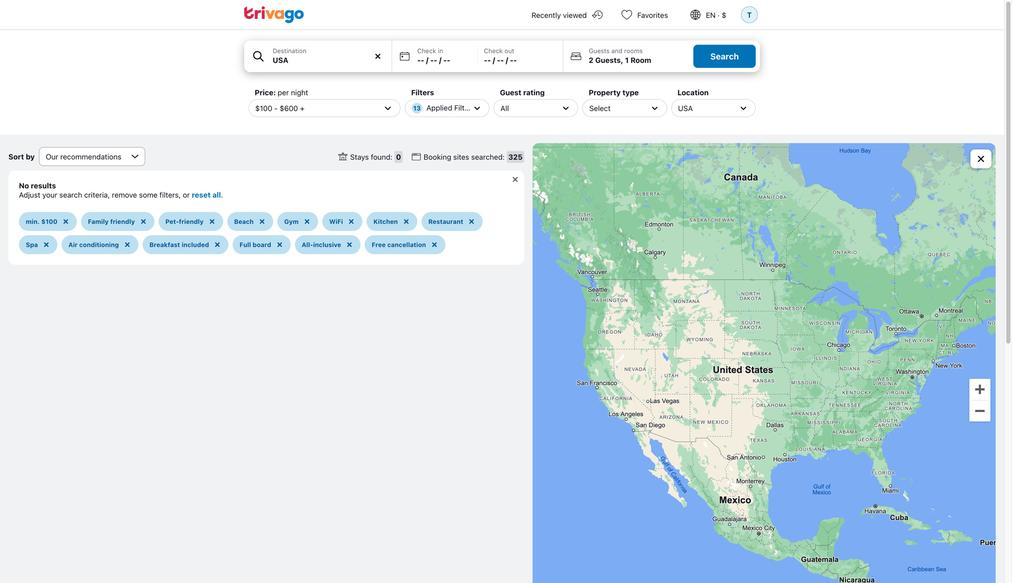 Task type: vqa. For each thing, say whether or not it's contained in the screenshot.


Task type: describe. For each thing, give the bounding box(es) containing it.
t
[[747, 10, 752, 19]]

1 / from the left
[[426, 56, 429, 64]]

clear image
[[373, 52, 383, 61]]

cancellation
[[387, 241, 426, 248]]

pet-friendly button
[[159, 212, 223, 231]]

kitchen
[[374, 218, 398, 225]]

trivago logo image
[[244, 6, 304, 23]]

·
[[718, 11, 720, 19]]

inclusive
[[313, 241, 341, 248]]

air conditioning
[[68, 241, 119, 248]]

type
[[623, 88, 639, 97]]

air
[[68, 241, 78, 248]]

gym button
[[277, 212, 318, 231]]

sort by
[[8, 152, 35, 161]]

family friendly button
[[81, 212, 154, 231]]

free cancellation
[[372, 241, 426, 248]]

family friendly
[[88, 218, 135, 225]]

4 / from the left
[[506, 56, 508, 64]]

Destination search field
[[273, 55, 385, 66]]

min.
[[26, 218, 40, 225]]

no
[[19, 181, 29, 190]]

results
[[31, 181, 56, 190]]

wifi button
[[322, 212, 363, 231]]

breakfast included
[[149, 241, 209, 248]]

out
[[505, 47, 514, 54]]

full
[[240, 241, 251, 248]]

per
[[278, 88, 289, 97]]

in
[[438, 47, 443, 54]]

+
[[300, 104, 305, 113]]

and
[[611, 47, 623, 54]]

searched:
[[471, 153, 505, 161]]

included
[[182, 241, 209, 248]]

check out -- / -- / --
[[484, 47, 517, 64]]

$100 - $600 +
[[255, 104, 305, 113]]

booking sites searched: 325
[[424, 153, 523, 161]]

by
[[26, 152, 35, 161]]

recently viewed
[[532, 11, 587, 19]]

air conditioning button
[[62, 235, 138, 254]]

no results adjust your search criteria, remove some filters, or reset all .
[[19, 181, 223, 199]]

destination
[[273, 47, 306, 54]]

search
[[710, 51, 739, 61]]

guests
[[589, 47, 610, 54]]

min. $100 button
[[19, 212, 77, 231]]

property type
[[589, 88, 639, 97]]

guest
[[500, 88, 522, 97]]

stays found: 0
[[350, 153, 401, 161]]

friendly for pet-friendly
[[179, 218, 204, 225]]

reset
[[192, 191, 211, 199]]

filters,
[[160, 191, 181, 199]]

reset all button
[[192, 191, 221, 199]]

all
[[212, 191, 221, 199]]

1
[[625, 56, 629, 64]]

your
[[42, 191, 57, 199]]

check for check in -- / -- / --
[[417, 47, 436, 54]]

breakfast included button
[[143, 235, 229, 254]]

free cancellation button
[[365, 235, 446, 254]]

0
[[396, 153, 401, 161]]

full board button
[[233, 235, 291, 254]]

$
[[722, 11, 726, 19]]

min. $100
[[26, 218, 57, 225]]

breakfast
[[149, 241, 180, 248]]

some
[[139, 191, 158, 199]]

viewed
[[563, 11, 587, 19]]

price:
[[255, 88, 276, 97]]

check in -- / -- / --
[[417, 47, 450, 64]]

location
[[678, 88, 709, 97]]



Task type: locate. For each thing, give the bounding box(es) containing it.
rating
[[523, 88, 545, 97]]

filters right applied at top left
[[454, 103, 475, 112]]

usa
[[678, 104, 693, 113]]

select
[[589, 104, 611, 113]]

all
[[501, 104, 509, 113]]

all-inclusive
[[302, 241, 341, 248]]

spa
[[26, 241, 38, 248]]

sort
[[8, 152, 24, 161]]

map region
[[533, 143, 996, 583]]

search
[[59, 191, 82, 199]]

0 horizontal spatial friendly
[[110, 218, 135, 225]]

-
[[417, 56, 421, 64], [421, 56, 424, 64], [430, 56, 434, 64], [434, 56, 437, 64], [443, 56, 447, 64], [447, 56, 450, 64], [484, 56, 488, 64], [488, 56, 491, 64], [497, 56, 501, 64], [501, 56, 504, 64], [510, 56, 514, 64], [514, 56, 517, 64], [274, 104, 278, 113]]

3 / from the left
[[493, 56, 495, 64]]

2 check from the left
[[484, 47, 503, 54]]

price: per night
[[255, 88, 308, 97]]

friendly
[[110, 218, 135, 225], [179, 218, 204, 225]]

13
[[413, 104, 421, 112]]

$100
[[255, 104, 272, 113], [41, 218, 57, 225]]

.
[[221, 191, 223, 199]]

filters up 13
[[411, 88, 434, 97]]

check
[[417, 47, 436, 54], [484, 47, 503, 54]]

beach button
[[227, 212, 273, 231]]

favorites link
[[612, 0, 681, 29]]

325
[[508, 153, 523, 161]]

recently
[[532, 11, 561, 19]]

$600
[[280, 104, 298, 113]]

en · $ button
[[681, 0, 739, 29]]

guests,
[[595, 56, 623, 64]]

friendly right family
[[110, 218, 135, 225]]

pet-
[[165, 218, 179, 225]]

all-
[[302, 241, 313, 248]]

conditioning
[[79, 241, 119, 248]]

board
[[253, 241, 271, 248]]

2
[[589, 56, 594, 64]]

all-inclusive button
[[295, 235, 361, 254]]

room
[[631, 56, 651, 64]]

restaurant button
[[422, 212, 483, 231]]

sites
[[453, 153, 469, 161]]

check inside check out -- / -- / --
[[484, 47, 503, 54]]

2 / from the left
[[439, 56, 442, 64]]

favorites
[[637, 11, 668, 19]]

1 horizontal spatial filters
[[454, 103, 475, 112]]

/
[[426, 56, 429, 64], [439, 56, 442, 64], [493, 56, 495, 64], [506, 56, 508, 64]]

beach
[[234, 218, 254, 225]]

check for check out -- / -- / --
[[484, 47, 503, 54]]

stays
[[350, 153, 369, 161]]

gym
[[284, 218, 299, 225]]

pet-friendly
[[165, 218, 204, 225]]

1 vertical spatial filters
[[454, 103, 475, 112]]

filters
[[411, 88, 434, 97], [454, 103, 475, 112]]

Destination field
[[244, 41, 392, 72]]

$100 inside button
[[41, 218, 57, 225]]

friendly up included
[[179, 218, 204, 225]]

check left 'out'
[[484, 47, 503, 54]]

search button
[[694, 45, 756, 68]]

wifi
[[329, 218, 343, 225]]

1 horizontal spatial friendly
[[179, 218, 204, 225]]

$100 down price:
[[255, 104, 272, 113]]

1 friendly from the left
[[110, 218, 135, 225]]

recently viewed button
[[519, 0, 612, 29]]

en
[[706, 11, 716, 19]]

1 horizontal spatial check
[[484, 47, 503, 54]]

guest rating
[[500, 88, 545, 97]]

1 check from the left
[[417, 47, 436, 54]]

check left in
[[417, 47, 436, 54]]

0 vertical spatial $100
[[255, 104, 272, 113]]

0 horizontal spatial $100
[[41, 218, 57, 225]]

rooms
[[624, 47, 643, 54]]

guests and rooms 2 guests, 1 room
[[589, 47, 651, 64]]

full board
[[240, 241, 271, 248]]

family
[[88, 218, 109, 225]]

free
[[372, 241, 386, 248]]

criteria,
[[84, 191, 110, 199]]

or
[[183, 191, 190, 199]]

found:
[[371, 153, 393, 161]]

0 horizontal spatial check
[[417, 47, 436, 54]]

1 vertical spatial $100
[[41, 218, 57, 225]]

2 friendly from the left
[[179, 218, 204, 225]]

property
[[589, 88, 621, 97]]

booking
[[424, 153, 451, 161]]

kitchen button
[[367, 212, 417, 231]]

adjust
[[19, 191, 40, 199]]

restaurant
[[428, 218, 463, 225]]

1 horizontal spatial $100
[[255, 104, 272, 113]]

night
[[291, 88, 308, 97]]

friendly for family friendly
[[110, 218, 135, 225]]

remove
[[112, 191, 137, 199]]

applied filters
[[427, 103, 475, 112]]

0 horizontal spatial filters
[[411, 88, 434, 97]]

$100 right min.
[[41, 218, 57, 225]]

applied
[[427, 103, 452, 112]]

0 vertical spatial filters
[[411, 88, 434, 97]]

check inside check in -- / -- / --
[[417, 47, 436, 54]]



